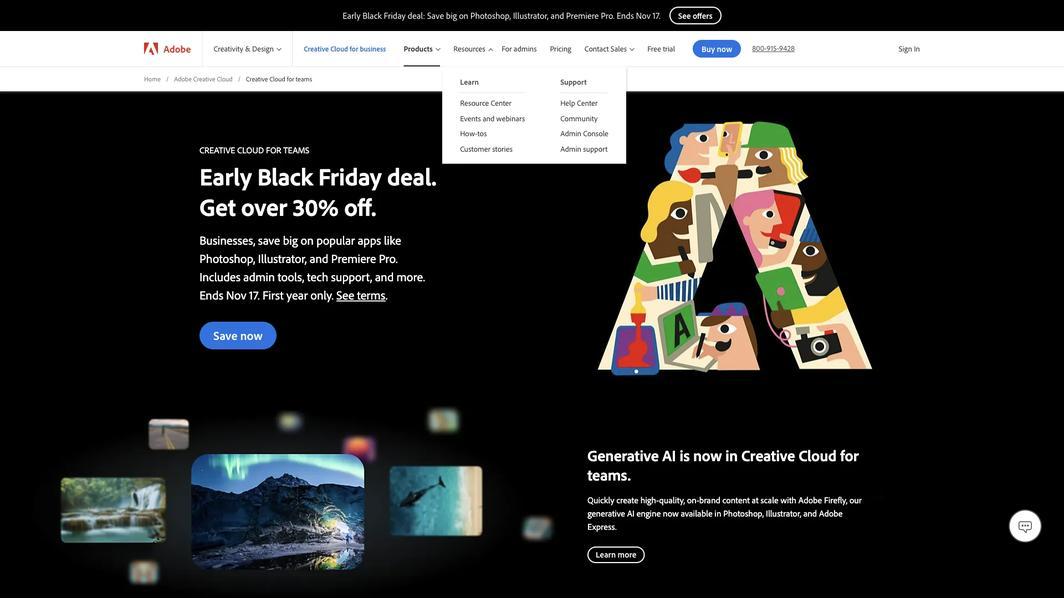 Task type: describe. For each thing, give the bounding box(es) containing it.
for
[[266, 145, 281, 156]]

free trial
[[648, 44, 675, 54]]

friday inside creative cloud for teams early black friday deal. get over 30% off.
[[319, 161, 382, 192]]

0 vertical spatial on
[[459, 10, 469, 21]]

customer stories link
[[443, 141, 543, 157]]

events and webinars
[[460, 113, 525, 123]]

adobe link
[[133, 31, 202, 67]]

deal:
[[408, 10, 425, 21]]

year
[[287, 287, 308, 303]]

photoshop, for on
[[200, 251, 255, 266]]

support
[[583, 144, 608, 154]]

at
[[752, 495, 759, 506]]

1 horizontal spatial early
[[343, 10, 361, 21]]

800-
[[752, 43, 767, 53]]

our
[[850, 495, 862, 506]]

adobe down firefly,
[[819, 508, 843, 519]]

creativity & design button
[[203, 31, 292, 67]]

cloud inside generative ai is now in creative cloud for teams.
[[799, 446, 837, 466]]

tos
[[478, 129, 487, 138]]

cloud
[[237, 145, 264, 156]]

more.
[[397, 269, 425, 285]]

adobe up adobe creative cloud at left
[[164, 42, 191, 55]]

get
[[200, 191, 236, 222]]

admin console
[[561, 129, 609, 138]]

for
[[502, 44, 512, 54]]

for admins
[[502, 44, 537, 54]]

admin for admin support
[[561, 144, 582, 154]]

teams
[[283, 145, 310, 156]]

for inside generative ai is now in creative cloud for teams.
[[841, 446, 859, 466]]

deal.
[[387, 161, 437, 192]]

center for resource center
[[491, 98, 512, 108]]

learn for learn more
[[596, 550, 616, 560]]

high-
[[641, 495, 659, 506]]

premiere for 17.
[[566, 10, 599, 21]]

quickly
[[588, 495, 615, 506]]

home link
[[144, 74, 161, 84]]

creative down the creativity
[[193, 75, 215, 83]]

for for business
[[350, 44, 358, 53]]

stories
[[492, 144, 513, 154]]

resources button
[[443, 31, 495, 67]]

create
[[617, 495, 639, 506]]

sign in button
[[897, 39, 923, 58]]

see terms .
[[337, 287, 388, 303]]

save now
[[213, 328, 263, 343]]

creative up teams
[[304, 44, 329, 53]]

pricing
[[550, 44, 571, 54]]

popular
[[317, 232, 355, 248]]

premiere for tools,
[[331, 251, 376, 266]]

creative cloud for business
[[304, 44, 386, 53]]

pricing link
[[544, 31, 578, 67]]

creative cloud for business link
[[293, 31, 393, 67]]

tech
[[307, 269, 328, 285]]

products button
[[393, 31, 443, 67]]

learn more
[[596, 550, 637, 560]]

800-915-9428
[[752, 43, 795, 53]]

creative
[[200, 145, 235, 156]]

.
[[386, 287, 388, 303]]

in inside quickly create high-quality, on-brand content at scale with adobe firefly, our generative ai engine now available in photoshop, illustrator, and adobe express.
[[715, 508, 722, 519]]

&
[[245, 44, 250, 54]]

0 vertical spatial now
[[240, 328, 263, 343]]

center for help center
[[577, 98, 598, 108]]

generative ai is now in creative cloud for teams.
[[588, 446, 859, 485]]

pro. for businesses, save big on popular apps like photoshop, illustrator, and premiere pro. includes admin tools, tech support, and more. ends nov 17. first year only.
[[379, 251, 398, 266]]

0 vertical spatial nov
[[636, 10, 651, 21]]

on-
[[687, 495, 700, 506]]

off.
[[344, 191, 376, 222]]

community link
[[543, 111, 626, 126]]

admins
[[514, 44, 537, 54]]

learn more link
[[588, 547, 645, 564]]

see terms link
[[337, 287, 386, 303]]

help center link
[[543, 93, 626, 111]]

admin
[[243, 269, 275, 285]]

adobe right with
[[799, 495, 822, 506]]

webinars
[[497, 113, 525, 123]]

events and webinars link
[[443, 111, 543, 126]]

teams.
[[588, 465, 631, 485]]

sign
[[899, 44, 913, 54]]

photoshop, for deal:
[[471, 10, 511, 21]]

businesses,
[[200, 232, 255, 248]]

cloud left business
[[331, 44, 348, 53]]

events
[[460, 113, 481, 123]]

free
[[648, 44, 661, 54]]

save
[[258, 232, 280, 248]]

admin for admin console
[[561, 129, 582, 138]]

engine
[[637, 508, 661, 519]]

businesses, save big on popular apps like photoshop, illustrator, and premiere pro. includes admin tools, tech support, and more. ends nov 17. first year only.
[[200, 232, 425, 303]]

adobe right home
[[174, 75, 192, 83]]

now inside generative ai is now in creative cloud for teams.
[[694, 446, 722, 466]]

learn for learn
[[460, 77, 479, 87]]

creativity & design
[[214, 44, 274, 54]]

design
[[252, 44, 274, 54]]

free trial link
[[641, 31, 682, 67]]

quality,
[[659, 495, 685, 506]]



Task type: vqa. For each thing, say whether or not it's contained in the screenshot.
1st Admin
yes



Task type: locate. For each thing, give the bounding box(es) containing it.
help center
[[561, 98, 598, 108]]

cloud up firefly,
[[799, 446, 837, 466]]

1 horizontal spatial now
[[663, 508, 679, 519]]

0 horizontal spatial save
[[213, 328, 238, 343]]

0 vertical spatial in
[[726, 446, 738, 466]]

0 horizontal spatial ends
[[200, 287, 223, 303]]

express.
[[588, 522, 617, 533]]

1 vertical spatial 17.
[[249, 287, 260, 303]]

contact sales
[[585, 44, 627, 54]]

teams
[[296, 75, 312, 83]]

ai down create
[[627, 508, 635, 519]]

0 horizontal spatial black
[[257, 161, 313, 192]]

illustrator, inside businesses, save big on popular apps like photoshop, illustrator, and premiere pro. includes admin tools, tech support, and more. ends nov 17. first year only.
[[258, 251, 307, 266]]

0 horizontal spatial pro.
[[379, 251, 398, 266]]

800-915-9428 link
[[752, 43, 795, 53]]

creativity
[[214, 44, 243, 54]]

pro. up contact sales
[[601, 10, 615, 21]]

admin support
[[561, 144, 608, 154]]

1 vertical spatial save
[[213, 328, 238, 343]]

now inside quickly create high-quality, on-brand content at scale with adobe firefly, our generative ai engine now available in photoshop, illustrator, and adobe express.
[[663, 508, 679, 519]]

1 horizontal spatial center
[[577, 98, 598, 108]]

early black friday deal: save big on photoshop, illustrator, and premiere pro. ends nov 17.
[[343, 10, 661, 21]]

on left "popular"
[[301, 232, 314, 248]]

learn left more
[[596, 550, 616, 560]]

now down "first"
[[240, 328, 263, 343]]

with
[[781, 495, 797, 506]]

photoshop, down businesses,
[[200, 251, 255, 266]]

sign in
[[899, 44, 920, 54]]

1 vertical spatial nov
[[226, 287, 246, 303]]

admin console link
[[543, 126, 626, 141]]

sales
[[611, 44, 627, 54]]

1 horizontal spatial big
[[446, 10, 457, 21]]

1 horizontal spatial illustrator,
[[513, 10, 549, 21]]

0 vertical spatial big
[[446, 10, 457, 21]]

more
[[618, 550, 637, 560]]

center up community link
[[577, 98, 598, 108]]

0 horizontal spatial 17.
[[249, 287, 260, 303]]

0 horizontal spatial premiere
[[331, 251, 376, 266]]

for for teams
[[287, 75, 294, 83]]

1 vertical spatial pro.
[[379, 251, 398, 266]]

early up creative cloud for business on the left
[[343, 10, 361, 21]]

on inside businesses, save big on popular apps like photoshop, illustrator, and premiere pro. includes admin tools, tech support, and more. ends nov 17. first year only.
[[301, 232, 314, 248]]

adobe
[[164, 42, 191, 55], [174, 75, 192, 83], [799, 495, 822, 506], [819, 508, 843, 519]]

creative up scale
[[742, 446, 795, 466]]

2 horizontal spatial illustrator,
[[766, 508, 802, 519]]

915-
[[767, 43, 779, 53]]

1 vertical spatial for
[[287, 75, 294, 83]]

1 vertical spatial premiere
[[331, 251, 376, 266]]

1 vertical spatial now
[[694, 446, 722, 466]]

resource center
[[460, 98, 512, 108]]

illustrator, up admins at the top of page
[[513, 10, 549, 21]]

1 vertical spatial ends
[[200, 287, 223, 303]]

save now link
[[200, 322, 277, 350]]

30%
[[293, 191, 339, 222]]

illustrator,
[[513, 10, 549, 21], [258, 251, 307, 266], [766, 508, 802, 519]]

1 horizontal spatial premiere
[[566, 10, 599, 21]]

creative cloud for teams early black friday deal. get over 30% off.
[[200, 145, 442, 222]]

ends inside businesses, save big on popular apps like photoshop, illustrator, and premiere pro. includes admin tools, tech support, and more. ends nov 17. first year only.
[[200, 287, 223, 303]]

available
[[681, 508, 713, 519]]

2 vertical spatial illustrator,
[[766, 508, 802, 519]]

1 vertical spatial photoshop,
[[200, 251, 255, 266]]

1 horizontal spatial ai
[[663, 446, 676, 466]]

1 vertical spatial on
[[301, 232, 314, 248]]

illustrator, down with
[[766, 508, 802, 519]]

illustrator, for popular
[[258, 251, 307, 266]]

1 vertical spatial learn
[[596, 550, 616, 560]]

quickly create high-quality, on-brand content at scale with adobe firefly, our generative ai engine now available in photoshop, illustrator, and adobe express.
[[588, 495, 862, 533]]

illustrator, inside quickly create high-quality, on-brand content at scale with adobe firefly, our generative ai engine now available in photoshop, illustrator, and adobe express.
[[766, 508, 802, 519]]

2 horizontal spatial now
[[694, 446, 722, 466]]

adobe creative cloud
[[174, 75, 233, 83]]

1 vertical spatial early
[[200, 161, 252, 192]]

big right deal: at the left top
[[446, 10, 457, 21]]

0 horizontal spatial on
[[301, 232, 314, 248]]

1 vertical spatial ai
[[627, 508, 635, 519]]

now right is
[[694, 446, 722, 466]]

admin down community on the right of page
[[561, 129, 582, 138]]

1 vertical spatial big
[[283, 232, 298, 248]]

now down quality,
[[663, 508, 679, 519]]

ends up sales
[[617, 10, 634, 21]]

1 horizontal spatial in
[[726, 446, 738, 466]]

content
[[723, 495, 750, 506]]

black down teams
[[257, 161, 313, 192]]

0 horizontal spatial in
[[715, 508, 722, 519]]

creative cloud for teams
[[246, 75, 312, 83]]

is
[[680, 446, 690, 466]]

1 vertical spatial illustrator,
[[258, 251, 307, 266]]

17. left "first"
[[249, 287, 260, 303]]

for left teams
[[287, 75, 294, 83]]

0 horizontal spatial nov
[[226, 287, 246, 303]]

photoshop, up for
[[471, 10, 511, 21]]

for up our
[[841, 446, 859, 466]]

adobe creative cloud link
[[174, 74, 233, 84]]

0 horizontal spatial for
[[287, 75, 294, 83]]

17.
[[653, 10, 661, 21], [249, 287, 260, 303]]

2 vertical spatial photoshop,
[[724, 508, 764, 519]]

ai left is
[[663, 446, 676, 466]]

nov
[[636, 10, 651, 21], [226, 287, 246, 303]]

center inside "link"
[[577, 98, 598, 108]]

admin down the admin console link
[[561, 144, 582, 154]]

0 vertical spatial illustrator,
[[513, 10, 549, 21]]

1 horizontal spatial friday
[[384, 10, 406, 21]]

photoshop, inside businesses, save big on popular apps like photoshop, illustrator, and premiere pro. includes admin tools, tech support, and more. ends nov 17. first year only.
[[200, 251, 255, 266]]

early inside creative cloud for teams early black friday deal. get over 30% off.
[[200, 161, 252, 192]]

business
[[360, 44, 386, 53]]

photoshop, down content
[[724, 508, 764, 519]]

early
[[343, 10, 361, 21], [200, 161, 252, 192]]

big right save
[[283, 232, 298, 248]]

and inside quickly create high-quality, on-brand content at scale with adobe firefly, our generative ai engine now available in photoshop, illustrator, and adobe express.
[[804, 508, 817, 519]]

terms
[[357, 287, 386, 303]]

1 vertical spatial black
[[257, 161, 313, 192]]

ai inside generative ai is now in creative cloud for teams.
[[663, 446, 676, 466]]

1 horizontal spatial 17.
[[653, 10, 661, 21]]

products
[[404, 44, 433, 54]]

firefly,
[[824, 495, 848, 506]]

ai inside quickly create high-quality, on-brand content at scale with adobe firefly, our generative ai engine now available in photoshop, illustrator, and adobe express.
[[627, 508, 635, 519]]

cloud
[[331, 44, 348, 53], [217, 75, 233, 83], [270, 75, 285, 83], [799, 446, 837, 466]]

1 horizontal spatial learn
[[596, 550, 616, 560]]

0 horizontal spatial now
[[240, 328, 263, 343]]

0 horizontal spatial big
[[283, 232, 298, 248]]

for left business
[[350, 44, 358, 53]]

home
[[144, 75, 161, 83]]

learn
[[460, 77, 479, 87], [596, 550, 616, 560]]

0 horizontal spatial photoshop,
[[200, 251, 255, 266]]

1 vertical spatial friday
[[319, 161, 382, 192]]

1 horizontal spatial nov
[[636, 10, 651, 21]]

2 admin from the top
[[561, 144, 582, 154]]

generative
[[588, 508, 625, 519]]

creative inside generative ai is now in creative cloud for teams.
[[742, 446, 795, 466]]

1 horizontal spatial pro.
[[601, 10, 615, 21]]

creative
[[304, 44, 329, 53], [193, 75, 215, 83], [246, 75, 268, 83], [742, 446, 795, 466]]

0 vertical spatial friday
[[384, 10, 406, 21]]

community
[[561, 113, 598, 123]]

support
[[561, 77, 587, 87]]

0 vertical spatial save
[[427, 10, 444, 21]]

2 vertical spatial for
[[841, 446, 859, 466]]

0 vertical spatial premiere
[[566, 10, 599, 21]]

1 center from the left
[[491, 98, 512, 108]]

0 vertical spatial for
[[350, 44, 358, 53]]

0 horizontal spatial illustrator,
[[258, 251, 307, 266]]

1 vertical spatial in
[[715, 508, 722, 519]]

1 admin from the top
[[561, 129, 582, 138]]

see
[[337, 287, 354, 303]]

contact sales button
[[578, 31, 641, 67]]

includes
[[200, 269, 241, 285]]

17. up free
[[653, 10, 661, 21]]

center
[[491, 98, 512, 108], [577, 98, 598, 108]]

on up resources "dropdown button" at the top of the page
[[459, 10, 469, 21]]

pro. for early black friday deal: save big on photoshop, illustrator, and premiere pro. ends nov 17.
[[601, 10, 615, 21]]

1 vertical spatial admin
[[561, 144, 582, 154]]

creative down design
[[246, 75, 268, 83]]

nov inside businesses, save big on popular apps like photoshop, illustrator, and premiere pro. includes admin tools, tech support, and more. ends nov 17. first year only.
[[226, 287, 246, 303]]

in down brand at the bottom of the page
[[715, 508, 722, 519]]

0 horizontal spatial learn
[[460, 77, 479, 87]]

2 vertical spatial now
[[663, 508, 679, 519]]

admin support link
[[543, 141, 626, 157]]

0 vertical spatial photoshop,
[[471, 10, 511, 21]]

black inside creative cloud for teams early black friday deal. get over 30% off.
[[257, 161, 313, 192]]

nov up free
[[636, 10, 651, 21]]

photoshop, inside quickly create high-quality, on-brand content at scale with adobe firefly, our generative ai engine now available in photoshop, illustrator, and adobe express.
[[724, 508, 764, 519]]

1 horizontal spatial for
[[350, 44, 358, 53]]

apps
[[358, 232, 381, 248]]

0 vertical spatial pro.
[[601, 10, 615, 21]]

in up content
[[726, 446, 738, 466]]

tools,
[[278, 269, 304, 285]]

how-tos
[[460, 129, 487, 138]]

nov down includes
[[226, 287, 246, 303]]

illustrator, up tools,
[[258, 251, 307, 266]]

and
[[551, 10, 564, 21], [483, 113, 495, 123], [310, 251, 328, 266], [375, 269, 394, 285], [804, 508, 817, 519]]

0 vertical spatial ends
[[617, 10, 634, 21]]

brand
[[700, 495, 721, 506]]

0 horizontal spatial center
[[491, 98, 512, 108]]

resource center link
[[443, 93, 543, 111]]

and inside events and webinars link
[[483, 113, 495, 123]]

17. inside businesses, save big on popular apps like photoshop, illustrator, and premiere pro. includes admin tools, tech support, and more. ends nov 17. first year only.
[[249, 287, 260, 303]]

cloud left teams
[[270, 75, 285, 83]]

premiere up contact
[[566, 10, 599, 21]]

premiere inside businesses, save big on popular apps like photoshop, illustrator, and premiere pro. includes admin tools, tech support, and more. ends nov 17. first year only.
[[331, 251, 376, 266]]

0 vertical spatial admin
[[561, 129, 582, 138]]

pro. inside businesses, save big on popular apps like photoshop, illustrator, and premiere pro. includes admin tools, tech support, and more. ends nov 17. first year only.
[[379, 251, 398, 266]]

pro. down like
[[379, 251, 398, 266]]

customer
[[460, 144, 491, 154]]

0 vertical spatial black
[[363, 10, 382, 21]]

cloud down the creativity
[[217, 75, 233, 83]]

1 horizontal spatial black
[[363, 10, 382, 21]]

in
[[914, 44, 920, 54]]

only.
[[311, 287, 334, 303]]

resources
[[454, 44, 486, 54]]

center up events and webinars
[[491, 98, 512, 108]]

generative
[[588, 446, 659, 466]]

0 vertical spatial learn
[[460, 77, 479, 87]]

0 vertical spatial early
[[343, 10, 361, 21]]

1 horizontal spatial ends
[[617, 10, 634, 21]]

big inside businesses, save big on popular apps like photoshop, illustrator, and premiere pro. includes admin tools, tech support, and more. ends nov 17. first year only.
[[283, 232, 298, 248]]

2 horizontal spatial photoshop,
[[724, 508, 764, 519]]

0 horizontal spatial friday
[[319, 161, 382, 192]]

premiere up support,
[[331, 251, 376, 266]]

in inside generative ai is now in creative cloud for teams.
[[726, 446, 738, 466]]

1 horizontal spatial photoshop,
[[471, 10, 511, 21]]

1 horizontal spatial save
[[427, 10, 444, 21]]

0 vertical spatial 17.
[[653, 10, 661, 21]]

early down creative
[[200, 161, 252, 192]]

learn up resource
[[460, 77, 479, 87]]

scale
[[761, 495, 779, 506]]

ends down includes
[[200, 287, 223, 303]]

how-
[[460, 129, 478, 138]]

customer stories
[[460, 144, 513, 154]]

resource
[[460, 98, 489, 108]]

0 horizontal spatial early
[[200, 161, 252, 192]]

2 center from the left
[[577, 98, 598, 108]]

black up business
[[363, 10, 382, 21]]

0 horizontal spatial ai
[[627, 508, 635, 519]]

2 horizontal spatial for
[[841, 446, 859, 466]]

illustrator, for save
[[513, 10, 549, 21]]

1 horizontal spatial on
[[459, 10, 469, 21]]

0 vertical spatial ai
[[663, 446, 676, 466]]



